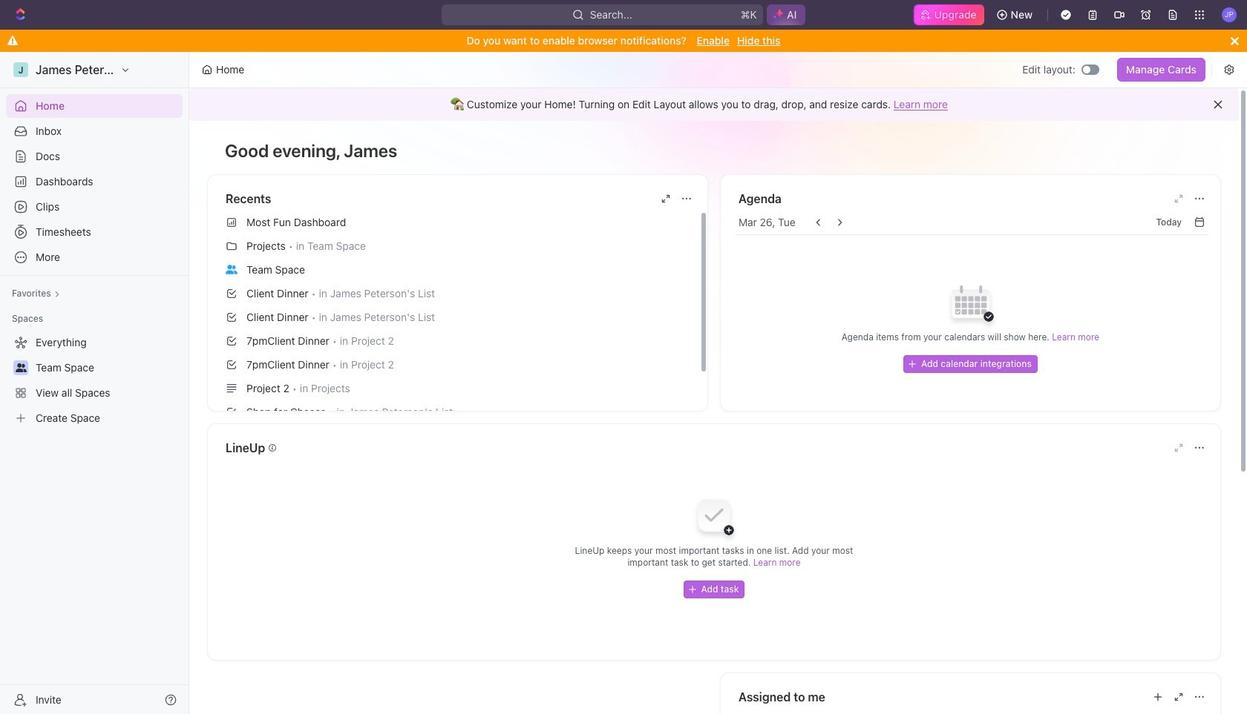 Task type: locate. For each thing, give the bounding box(es) containing it.
sidebar navigation
[[0, 52, 192, 715]]

tree
[[6, 331, 183, 431]]

user group image
[[15, 364, 26, 373]]

alert
[[189, 88, 1239, 121]]



Task type: describe. For each thing, give the bounding box(es) containing it.
user group image
[[226, 265, 238, 274]]

james peterson's workspace, , element
[[13, 62, 28, 77]]

tree inside the 'sidebar' navigation
[[6, 331, 183, 431]]



Task type: vqa. For each thing, say whether or not it's contained in the screenshot.
user group image inside "tree"
yes



